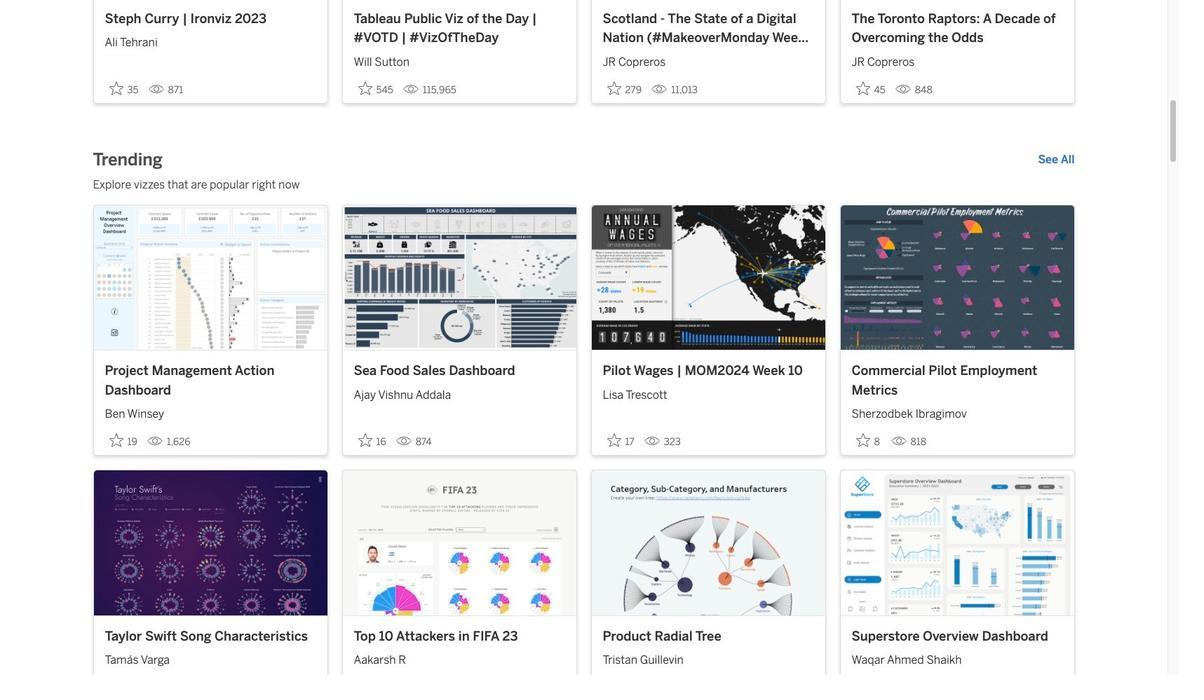 Task type: describe. For each thing, give the bounding box(es) containing it.
explore vizzes that are popular right now element
[[93, 177, 1075, 194]]



Task type: vqa. For each thing, say whether or not it's contained in the screenshot.
The Logo on the top left of the page
no



Task type: locate. For each thing, give the bounding box(es) containing it.
see all trending element
[[1039, 151, 1075, 168]]

add favorite image
[[109, 81, 123, 95], [358, 81, 372, 95], [607, 81, 621, 95], [856, 434, 870, 448]]

add favorite image
[[856, 81, 870, 95], [109, 434, 123, 448], [358, 434, 372, 448], [607, 434, 621, 448]]

trending heading
[[93, 149, 163, 171]]

Add Favorite button
[[105, 77, 143, 100], [354, 77, 398, 100], [603, 77, 646, 100], [852, 77, 890, 100], [105, 430, 142, 453], [354, 430, 391, 453], [603, 430, 639, 453], [852, 430, 886, 453]]

workbook thumbnail image
[[94, 206, 327, 350], [343, 206, 576, 350], [592, 206, 825, 350], [841, 206, 1075, 350], [94, 471, 327, 616], [343, 471, 576, 616], [592, 471, 825, 616], [841, 471, 1075, 616]]



